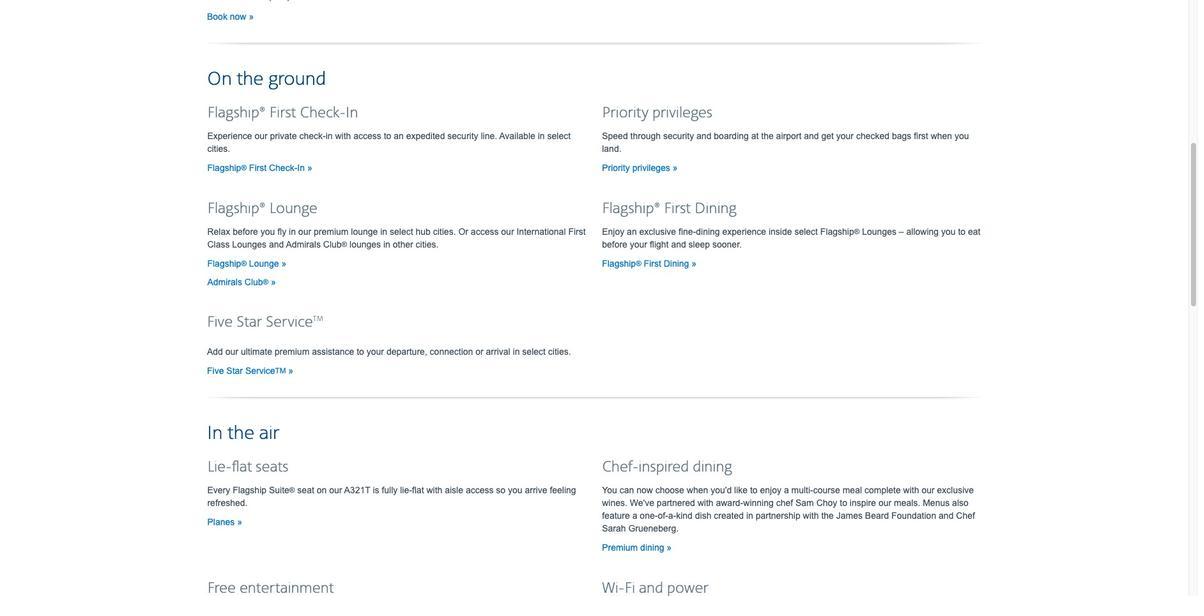Task type: vqa. For each thing, say whether or not it's contained in the screenshot.
When within the You can now choose when you'd like to enjoy a multi-course meal complete with our exclusive wines. We've partnered with award-winning chef Sam Choy to inspire our meals. Menus also feature a one-of-a-kind dish created in partnership with the James Beard Foundation and Chef Sarah Grueneberg.
yes



Task type: describe. For each thing, give the bounding box(es) containing it.
lounges – allowing you to eat before your flight and sleep sooner.
[[602, 227, 981, 250]]

air
[[259, 422, 280, 446]]

select right inside
[[795, 227, 818, 237]]

sam
[[796, 498, 814, 509]]

0 vertical spatial lounge
[[269, 200, 317, 218]]

in right fly
[[289, 227, 296, 237]]

1 vertical spatial dining
[[693, 459, 732, 477]]

eat
[[968, 227, 981, 237]]

flagship® for flagship® first check-in
[[207, 104, 266, 123]]

aisle
[[445, 486, 463, 496]]

chef
[[956, 511, 975, 521]]

premium dining link
[[602, 543, 672, 553]]

flagship for first check-in
[[207, 163, 241, 173]]

kind
[[676, 511, 693, 521]]

with up dish
[[698, 498, 714, 509]]

with inside seat on our a321t is fully lie-flat with aisle access so you arrive feeling refreshed.
[[427, 486, 443, 496]]

0 vertical spatial star
[[237, 314, 262, 332]]

expedited
[[406, 131, 445, 141]]

seat on our a321t is fully lie-flat with aisle access so you arrive feeling refreshed.
[[207, 486, 576, 509]]

flagship ® first check-in
[[207, 163, 307, 173]]

premium inside the relax before you fly in our premium lounge in select hub cities. or access our international first class lounges and admirals club
[[314, 227, 349, 237]]

access inside experience our private check-in with access to an expedited security line. available in select cities.
[[354, 131, 381, 141]]

enjoy
[[760, 486, 782, 496]]

in left other
[[384, 240, 390, 250]]

0 horizontal spatial premium
[[275, 347, 310, 357]]

cities. inside the relax before you fly in our premium lounge in select hub cities. or access our international first class lounges and admirals club
[[433, 227, 456, 237]]

we've
[[630, 498, 655, 509]]

the inside you can now choose when you'd like to enjoy a multi-course meal complete with our exclusive wines. we've partnered with award-winning chef sam choy to inspire our meals. menus also feature a one-of-a-kind dish created in partnership with the james beard foundation and chef sarah grueneberg.
[[822, 511, 834, 521]]

our up 'menus'
[[922, 486, 935, 496]]

select right arrival at the bottom of the page
[[522, 347, 546, 357]]

admirals club ®
[[207, 277, 269, 287]]

sleep
[[689, 240, 710, 250]]

wines.
[[602, 498, 628, 509]]

1 priority from the top
[[602, 104, 649, 123]]

0 vertical spatial dining
[[696, 227, 720, 237]]

multi-
[[792, 486, 814, 496]]

ground
[[268, 68, 326, 91]]

boarding
[[714, 131, 749, 141]]

flight
[[650, 240, 669, 250]]

to right like
[[750, 486, 758, 496]]

cities. down hub
[[416, 240, 439, 250]]

experience our private check-in with access to an expedited security line. available in select cities.
[[207, 131, 571, 154]]

your inside speed through security and boarding at the airport and get your checked bags first when you land.
[[837, 131, 854, 141]]

airport
[[776, 131, 802, 141]]

admirals inside the relax before you fly in our premium lounge in select hub cities. or access our international first class lounges and admirals club
[[286, 240, 321, 250]]

1 horizontal spatial check-
[[300, 104, 346, 123]]

1 vertical spatial check-
[[269, 163, 297, 173]]

lie-flat seats
[[207, 459, 288, 477]]

on the ground
[[207, 68, 326, 91]]

international
[[517, 227, 566, 237]]

cities. right arrival at the bottom of the page
[[548, 347, 571, 357]]

flagship® first check-in
[[207, 104, 358, 123]]

before inside the relax before you fly in our premium lounge in select hub cities. or access our international first class lounges and admirals club
[[233, 227, 258, 237]]

our right fly
[[298, 227, 311, 237]]

2 priority privileges from the top
[[602, 163, 673, 173]]

sooner.
[[713, 240, 742, 250]]

james
[[837, 511, 863, 521]]

in up the ® lounges in other cities.
[[380, 227, 387, 237]]

exclusive inside you can now choose when you'd like to enjoy a multi-course meal complete with our exclusive wines. we've partnered with award-winning chef sam choy to inspire our meals. menus also feature a one-of-a-kind dish created in partnership with the james beard foundation and chef sarah grueneberg.
[[937, 486, 974, 496]]

bags
[[892, 131, 912, 141]]

0 vertical spatial now
[[230, 11, 246, 22]]

lie-
[[400, 486, 412, 496]]

you inside "lounges – allowing you to eat before your flight and sleep sooner."
[[942, 227, 956, 237]]

priority privileges link
[[602, 163, 678, 173]]

chef-inspired dining
[[602, 459, 732, 477]]

with up meals.
[[904, 486, 919, 496]]

meal
[[843, 486, 862, 496]]

our inside seat on our a321t is fully lie-flat with aisle access so you arrive feeling refreshed.
[[329, 486, 342, 496]]

choose
[[656, 486, 685, 496]]

departure,
[[387, 347, 427, 357]]

also
[[952, 498, 969, 509]]

first up flagship® lounge
[[249, 163, 267, 173]]

in right available
[[538, 131, 545, 141]]

first up private
[[269, 104, 296, 123]]

1 vertical spatial star
[[226, 366, 243, 376]]

experience
[[723, 227, 766, 237]]

0 vertical spatial a
[[784, 486, 789, 496]]

inspired
[[639, 459, 689, 477]]

and inside "lounges – allowing you to eat before your flight and sleep sooner."
[[671, 240, 686, 250]]

2 five star service tm from the top
[[207, 366, 286, 376]]

® lounges in other cities.
[[342, 240, 439, 250]]

check-
[[299, 131, 326, 141]]

now inside you can now choose when you'd like to enjoy a multi-course meal complete with our exclusive wines. we've partnered with award-winning chef sam choy to inspire our meals. menus also feature a one-of-a-kind dish created in partnership with the james beard foundation and chef sarah grueneberg.
[[637, 486, 653, 496]]

a-
[[668, 511, 676, 521]]

arrival
[[486, 347, 511, 357]]

menus
[[923, 498, 950, 509]]

® inside every flagship suite ®
[[289, 486, 295, 495]]

chef
[[776, 498, 793, 509]]

can
[[620, 486, 634, 496]]

flagship® for flagship® first dining
[[602, 200, 661, 218]]

® inside the ® lounges in other cities.
[[342, 240, 347, 248]]

select inside experience our private check-in with access to an expedited security line. available in select cities.
[[547, 131, 571, 141]]

you inside seat on our a321t is fully lie-flat with aisle access so you arrive feeling refreshed.
[[508, 486, 523, 496]]

access inside seat on our a321t is fully lie-flat with aisle access so you arrive feeling refreshed.
[[466, 486, 494, 496]]

premium
[[602, 543, 638, 553]]

0 vertical spatial privileges
[[653, 104, 713, 123]]

refreshed.
[[207, 498, 248, 509]]

checked
[[856, 131, 890, 141]]

flagship® first dining
[[602, 200, 737, 218]]

flagship ® first dining
[[602, 259, 692, 269]]

first down 'flight'
[[644, 259, 661, 269]]

your inside "lounges – allowing you to eat before your flight and sleep sooner."
[[630, 240, 648, 250]]

feature
[[602, 511, 630, 521]]

book now link
[[207, 11, 254, 22]]

0 vertical spatial service
[[266, 314, 313, 332]]

lounge
[[351, 227, 378, 237]]

a321t
[[344, 486, 370, 496]]

inside
[[769, 227, 792, 237]]

add
[[207, 347, 223, 357]]

premium dining
[[602, 543, 667, 553]]

our inside experience our private check-in with access to an expedited security line. available in select cities.
[[255, 131, 268, 141]]

dish
[[695, 511, 712, 521]]

ultimate
[[241, 347, 272, 357]]

0 vertical spatial dining
[[695, 200, 737, 218]]

our right the add
[[226, 347, 238, 357]]

first up fine-
[[664, 200, 691, 218]]

and left get
[[804, 131, 819, 141]]

grueneberg.
[[629, 524, 679, 534]]

® inside 'flagship ® lounge'
[[241, 259, 247, 268]]

feeling
[[550, 486, 576, 496]]

speed through security and boarding at the airport and get your checked bags first when you land.
[[602, 131, 969, 154]]

assistance
[[312, 347, 354, 357]]

security inside experience our private check-in with access to an expedited security line. available in select cities.
[[448, 131, 478, 141]]

you can now choose when you'd like to enjoy a multi-course meal complete with our exclusive wines. we've partnered with award-winning chef sam choy to inspire our meals. menus also feature a one-of-a-kind dish created in partnership with the james beard foundation and chef sarah grueneberg.
[[602, 486, 975, 534]]

1 vertical spatial admirals
[[207, 277, 242, 287]]

access inside the relax before you fly in our premium lounge in select hub cities. or access our international first class lounges and admirals club
[[471, 227, 499, 237]]

® inside the admirals club ®
[[263, 278, 269, 286]]

speed
[[602, 131, 628, 141]]

suite
[[269, 486, 289, 496]]

enjoy
[[602, 227, 625, 237]]

created
[[714, 511, 744, 521]]

fly
[[278, 227, 286, 237]]

1 horizontal spatial in
[[297, 163, 305, 173]]

1 vertical spatial dining
[[664, 259, 689, 269]]

lounges inside the relax before you fly in our premium lounge in select hub cities. or access our international first class lounges and admirals club
[[232, 240, 267, 250]]

2 priority from the top
[[602, 163, 630, 173]]

enjoy an exclusive fine-dining experience inside select flagship ®
[[602, 227, 860, 237]]



Task type: locate. For each thing, give the bounding box(es) containing it.
dining down grueneberg.
[[641, 543, 664, 553]]

1 vertical spatial now
[[637, 486, 653, 496]]

you
[[955, 131, 969, 141], [261, 227, 275, 237], [942, 227, 956, 237], [508, 486, 523, 496]]

our left private
[[255, 131, 268, 141]]

a up chef
[[784, 486, 789, 496]]

club down 'flagship ® lounge'
[[245, 277, 263, 287]]

arrive
[[525, 486, 547, 496]]

0 horizontal spatial lounges
[[232, 240, 267, 250]]

when inside you can now choose when you'd like to enjoy a multi-course meal complete with our exclusive wines. we've partnered with award-winning chef sam choy to inspire our meals. menus also feature a one-of-a-kind dish created in partnership with the james beard foundation and chef sarah grueneberg.
[[687, 486, 708, 496]]

in up the lie-
[[207, 422, 223, 446]]

lounge up the admirals club ®
[[249, 259, 279, 269]]

you left fly
[[261, 227, 275, 237]]

in down winning
[[746, 511, 753, 521]]

cities. down experience
[[207, 144, 230, 154]]

1 vertical spatial before
[[602, 240, 628, 250]]

to up james
[[840, 498, 848, 509]]

2 vertical spatial your
[[367, 347, 384, 357]]

now
[[230, 11, 246, 22], [637, 486, 653, 496]]

on
[[207, 68, 232, 91]]

when inside speed through security and boarding at the airport and get your checked bags first when you land.
[[931, 131, 952, 141]]

through
[[631, 131, 661, 141]]

of-
[[658, 511, 668, 521]]

1 vertical spatial in
[[297, 163, 305, 173]]

lounges inside "lounges – allowing you to eat before your flight and sleep sooner."
[[862, 227, 897, 237]]

flat right fully
[[412, 486, 424, 496]]

service down ultimate
[[245, 366, 275, 376]]

0 vertical spatial tm
[[313, 315, 323, 324]]

lounge up fly
[[269, 200, 317, 218]]

and inside you can now choose when you'd like to enjoy a multi-course meal complete with our exclusive wines. we've partnered with award-winning chef sam choy to inspire our meals. menus also feature a one-of-a-kind dish created in partnership with the james beard foundation and chef sarah grueneberg.
[[939, 511, 954, 521]]

1 horizontal spatial exclusive
[[937, 486, 974, 496]]

1 vertical spatial tm
[[275, 367, 286, 375]]

the down choy
[[822, 511, 834, 521]]

premium left lounge
[[314, 227, 349, 237]]

privileges down through
[[633, 163, 670, 173]]

1 five from the top
[[207, 314, 233, 332]]

connection
[[430, 347, 473, 357]]

flagship® up relax
[[207, 200, 266, 218]]

with
[[335, 131, 351, 141], [427, 486, 443, 496], [904, 486, 919, 496], [698, 498, 714, 509], [803, 511, 819, 521]]

1 horizontal spatial an
[[627, 227, 637, 237]]

line.
[[481, 131, 497, 141]]

meals.
[[894, 498, 921, 509]]

star
[[237, 314, 262, 332], [226, 366, 243, 376]]

flagship down experience
[[207, 163, 241, 173]]

lie-
[[207, 459, 232, 477]]

to
[[384, 131, 391, 141], [958, 227, 966, 237], [357, 347, 364, 357], [750, 486, 758, 496], [840, 498, 848, 509]]

0 vertical spatial in
[[346, 104, 358, 123]]

0 vertical spatial five star service tm
[[207, 314, 323, 332]]

flagship ® lounge
[[207, 259, 282, 269]]

flagship®
[[207, 104, 266, 123], [207, 200, 266, 218], [602, 200, 661, 218]]

dining down 'flight'
[[664, 259, 689, 269]]

select right available
[[547, 131, 571, 141]]

flagship for first dining
[[602, 259, 636, 269]]

on
[[317, 486, 327, 496]]

with down sam
[[803, 511, 819, 521]]

a
[[784, 486, 789, 496], [633, 511, 638, 521]]

0 horizontal spatial in
[[207, 422, 223, 446]]

and down fine-
[[671, 240, 686, 250]]

you right so
[[508, 486, 523, 496]]

priority down land.
[[602, 163, 630, 173]]

and inside the relax before you fly in our premium lounge in select hub cities. or access our international first class lounges and admirals club
[[269, 240, 284, 250]]

in right private
[[326, 131, 333, 141]]

an left expedited
[[394, 131, 404, 141]]

0 vertical spatial check-
[[300, 104, 346, 123]]

five star service tm down ultimate
[[207, 366, 286, 376]]

flagship for lounge
[[207, 259, 241, 269]]

admirals down fly
[[286, 240, 321, 250]]

0 vertical spatial flat
[[232, 459, 252, 477]]

hub
[[416, 227, 431, 237]]

check-
[[300, 104, 346, 123], [269, 163, 297, 173]]

in right arrival at the bottom of the page
[[513, 347, 520, 357]]

inspire
[[850, 498, 876, 509]]

0 vertical spatial before
[[233, 227, 258, 237]]

1 vertical spatial service
[[245, 366, 275, 376]]

security left line.
[[448, 131, 478, 141]]

with inside experience our private check-in with access to an expedited security line. available in select cities.
[[335, 131, 351, 141]]

1 horizontal spatial your
[[630, 240, 648, 250]]

1 vertical spatial lounges
[[232, 240, 267, 250]]

or
[[459, 227, 469, 237]]

before inside "lounges – allowing you to eat before your flight and sleep sooner."
[[602, 240, 628, 250]]

and down 'menus'
[[939, 511, 954, 521]]

check- down private
[[269, 163, 297, 173]]

1 vertical spatial your
[[630, 240, 648, 250]]

you inside the relax before you fly in our premium lounge in select hub cities. or access our international first class lounges and admirals club
[[261, 227, 275, 237]]

flat
[[232, 459, 252, 477], [412, 486, 424, 496]]

in up experience our private check-in with access to an expedited security line. available in select cities. on the top left of page
[[346, 104, 358, 123]]

sarah
[[602, 524, 626, 534]]

is
[[373, 486, 379, 496]]

2 vertical spatial access
[[466, 486, 494, 496]]

flat up every flagship suite ®
[[232, 459, 252, 477]]

1 five star service tm from the top
[[207, 314, 323, 332]]

access
[[354, 131, 381, 141], [471, 227, 499, 237], [466, 486, 494, 496]]

to inside experience our private check-in with access to an expedited security line. available in select cities.
[[384, 131, 391, 141]]

priority up speed
[[602, 104, 649, 123]]

0 horizontal spatial flat
[[232, 459, 252, 477]]

1 vertical spatial a
[[633, 511, 638, 521]]

lounges up 'flagship ® lounge'
[[232, 240, 267, 250]]

0 vertical spatial club
[[323, 240, 342, 250]]

2 vertical spatial in
[[207, 422, 223, 446]]

select inside the relax before you fly in our premium lounge in select hub cities. or access our international first class lounges and admirals club
[[390, 227, 413, 237]]

–
[[899, 227, 904, 237]]

0 vertical spatial access
[[354, 131, 381, 141]]

® inside flagship ® first dining
[[636, 259, 642, 268]]

0 horizontal spatial before
[[233, 227, 258, 237]]

0 horizontal spatial a
[[633, 511, 638, 521]]

cities. inside experience our private check-in with access to an expedited security line. available in select cities.
[[207, 144, 230, 154]]

2 five from the top
[[207, 366, 224, 376]]

private
[[270, 131, 297, 141]]

planes
[[207, 518, 237, 528]]

0 horizontal spatial when
[[687, 486, 708, 496]]

0 vertical spatial admirals
[[286, 240, 321, 250]]

® left lounges on the left
[[342, 240, 347, 248]]

1 vertical spatial access
[[471, 227, 499, 237]]

first right international
[[568, 227, 586, 237]]

1 horizontal spatial security
[[663, 131, 694, 141]]

book now
[[207, 11, 249, 22]]

0 horizontal spatial security
[[448, 131, 478, 141]]

® down flagship® first dining
[[636, 259, 642, 268]]

before
[[233, 227, 258, 237], [602, 240, 628, 250]]

security inside speed through security and boarding at the airport and get your checked bags first when you land.
[[663, 131, 694, 141]]

flagship down lie-flat seats
[[233, 486, 267, 496]]

1 priority privileges from the top
[[602, 104, 713, 123]]

dining up you'd
[[693, 459, 732, 477]]

get
[[822, 131, 834, 141]]

partnership
[[756, 511, 801, 521]]

partnered
[[657, 498, 695, 509]]

1 horizontal spatial dining
[[695, 200, 737, 218]]

1 horizontal spatial premium
[[314, 227, 349, 237]]

1 vertical spatial priority privileges
[[602, 163, 673, 173]]

flagship down enjoy
[[602, 259, 636, 269]]

priority privileges down land.
[[602, 163, 673, 173]]

1 horizontal spatial lounges
[[862, 227, 897, 237]]

club inside the relax before you fly in our premium lounge in select hub cities. or access our international first class lounges and admirals club
[[323, 240, 342, 250]]

1 vertical spatial flat
[[412, 486, 424, 496]]

flagship
[[207, 163, 241, 173], [821, 227, 854, 237], [207, 259, 241, 269], [602, 259, 636, 269], [233, 486, 267, 496]]

the right on
[[237, 68, 264, 91]]

access left so
[[466, 486, 494, 496]]

five up the add
[[207, 314, 233, 332]]

foundation
[[892, 511, 937, 521]]

you inside speed through security and boarding at the airport and get your checked bags first when you land.
[[955, 131, 969, 141]]

1 horizontal spatial tm
[[313, 315, 323, 324]]

to right assistance
[[357, 347, 364, 357]]

0 horizontal spatial dining
[[664, 259, 689, 269]]

flagship® for flagship® lounge
[[207, 200, 266, 218]]

1 vertical spatial when
[[687, 486, 708, 496]]

now right book
[[230, 11, 246, 22]]

1 horizontal spatial now
[[637, 486, 653, 496]]

® down experience
[[241, 163, 247, 172]]

access right check-
[[354, 131, 381, 141]]

star down ultimate
[[226, 366, 243, 376]]

so
[[496, 486, 506, 496]]

1 vertical spatial lounge
[[249, 259, 279, 269]]

1 vertical spatial priority
[[602, 163, 630, 173]]

lounge
[[269, 200, 317, 218], [249, 259, 279, 269]]

0 vertical spatial your
[[837, 131, 854, 141]]

priority privileges up through
[[602, 104, 713, 123]]

flagship down class
[[207, 259, 241, 269]]

privileges up through
[[653, 104, 713, 123]]

0 vertical spatial exclusive
[[640, 227, 676, 237]]

1 vertical spatial club
[[245, 277, 263, 287]]

in inside you can now choose when you'd like to enjoy a multi-course meal complete with our exclusive wines. we've partnered with award-winning chef sam choy to inspire our meals. menus also feature a one-of-a-kind dish created in partnership with the james beard foundation and chef sarah grueneberg.
[[746, 511, 753, 521]]

0 vertical spatial priority
[[602, 104, 649, 123]]

book
[[207, 11, 227, 22]]

1 horizontal spatial before
[[602, 240, 628, 250]]

an inside experience our private check-in with access to an expedited security line. available in select cities.
[[394, 131, 404, 141]]

fine-
[[679, 227, 696, 237]]

1 vertical spatial five
[[207, 366, 224, 376]]

club left lounges on the left
[[323, 240, 342, 250]]

now up we've on the bottom right
[[637, 486, 653, 496]]

or
[[476, 347, 484, 357]]

0 vertical spatial when
[[931, 131, 952, 141]]

an
[[394, 131, 404, 141], [627, 227, 637, 237]]

0 vertical spatial an
[[394, 131, 404, 141]]

when right first at the top right of the page
[[931, 131, 952, 141]]

and left boarding
[[697, 131, 712, 141]]

first inside the relax before you fly in our premium lounge in select hub cities. or access our international first class lounges and admirals club
[[568, 227, 586, 237]]

with left the aisle
[[427, 486, 443, 496]]

1 vertical spatial exclusive
[[937, 486, 974, 496]]

premium
[[314, 227, 349, 237], [275, 347, 310, 357]]

winning
[[744, 498, 774, 509]]

an right enjoy
[[627, 227, 637, 237]]

0 vertical spatial priority privileges
[[602, 104, 713, 123]]

with right check-
[[335, 131, 351, 141]]

you'd
[[711, 486, 732, 496]]

exclusive up also
[[937, 486, 974, 496]]

0 horizontal spatial an
[[394, 131, 404, 141]]

every flagship suite ®
[[207, 486, 295, 496]]

privileges
[[653, 104, 713, 123], [633, 163, 670, 173]]

1 horizontal spatial club
[[323, 240, 342, 250]]

1 horizontal spatial flat
[[412, 486, 424, 496]]

seats
[[256, 459, 288, 477]]

0 vertical spatial five
[[207, 314, 233, 332]]

lounges left –
[[862, 227, 897, 237]]

2 vertical spatial dining
[[641, 543, 664, 553]]

the inside speed through security and boarding at the airport and get your checked bags first when you land.
[[761, 131, 774, 141]]

a left one- at the right
[[633, 511, 638, 521]]

before right relax
[[233, 227, 258, 237]]

flagship right inside
[[821, 227, 854, 237]]

like
[[734, 486, 748, 496]]

flat inside seat on our a321t is fully lie-flat with aisle access so you arrive feeling refreshed.
[[412, 486, 424, 496]]

cities. left or
[[433, 227, 456, 237]]

1 vertical spatial five star service tm
[[207, 366, 286, 376]]

to inside "lounges – allowing you to eat before your flight and sleep sooner."
[[958, 227, 966, 237]]

0 horizontal spatial now
[[230, 11, 246, 22]]

2 security from the left
[[663, 131, 694, 141]]

lounges
[[350, 240, 381, 250]]

exclusive up 'flight'
[[640, 227, 676, 237]]

1 horizontal spatial when
[[931, 131, 952, 141]]

add our ultimate premium assistance to your departure, connection or arrival in select cities.
[[207, 347, 571, 357]]

to left expedited
[[384, 131, 391, 141]]

0 horizontal spatial exclusive
[[640, 227, 676, 237]]

service
[[266, 314, 313, 332], [245, 366, 275, 376]]

1 security from the left
[[448, 131, 478, 141]]

2 horizontal spatial in
[[346, 104, 358, 123]]

our down complete
[[879, 498, 892, 509]]

0 horizontal spatial your
[[367, 347, 384, 357]]

land.
[[602, 144, 622, 154]]

® inside 'enjoy an exclusive fine-dining experience inside select flagship ®'
[[854, 227, 860, 236]]

0 vertical spatial lounges
[[862, 227, 897, 237]]

0 horizontal spatial admirals
[[207, 277, 242, 287]]

course
[[814, 486, 840, 496]]

chef-
[[602, 459, 639, 477]]

2 horizontal spatial your
[[837, 131, 854, 141]]

the right at
[[761, 131, 774, 141]]

® inside flagship ® first check-in
[[241, 163, 247, 172]]

0 horizontal spatial club
[[245, 277, 263, 287]]

relax
[[207, 227, 230, 237]]

dining up 'enjoy an exclusive fine-dining experience inside select flagship ®'
[[695, 200, 737, 218]]

® left seat
[[289, 486, 295, 495]]

when
[[931, 131, 952, 141], [687, 486, 708, 496]]

service up ultimate
[[266, 314, 313, 332]]

1 vertical spatial privileges
[[633, 163, 670, 173]]

1 horizontal spatial a
[[784, 486, 789, 496]]

your right get
[[837, 131, 854, 141]]

five star service tm up ultimate
[[207, 314, 323, 332]]

® down 'flagship ® lounge'
[[263, 278, 269, 286]]

0 vertical spatial premium
[[314, 227, 349, 237]]

the
[[237, 68, 264, 91], [761, 131, 774, 141], [227, 422, 254, 446], [822, 511, 834, 521]]

1 horizontal spatial admirals
[[286, 240, 321, 250]]

planes link
[[207, 518, 242, 528]]

our left international
[[501, 227, 514, 237]]

in the air
[[207, 422, 280, 446]]

star up ultimate
[[237, 314, 262, 332]]

to left eat
[[958, 227, 966, 237]]

before down enjoy
[[602, 240, 628, 250]]

you right allowing
[[942, 227, 956, 237]]

0 horizontal spatial check-
[[269, 163, 297, 173]]

you
[[602, 486, 617, 496]]

flagship® up enjoy
[[602, 200, 661, 218]]

first
[[914, 131, 929, 141]]

1 vertical spatial an
[[627, 227, 637, 237]]

at
[[751, 131, 759, 141]]

five down the add
[[207, 366, 224, 376]]

the left air
[[227, 422, 254, 446]]

club
[[323, 240, 342, 250], [245, 277, 263, 287]]

check- up check-
[[300, 104, 346, 123]]

seat
[[297, 486, 314, 496]]

other
[[393, 240, 413, 250]]

dining up sleep
[[696, 227, 720, 237]]

1 vertical spatial premium
[[275, 347, 310, 357]]

exclusive
[[640, 227, 676, 237], [937, 486, 974, 496]]

0 horizontal spatial tm
[[275, 367, 286, 375]]

first
[[269, 104, 296, 123], [249, 163, 267, 173], [664, 200, 691, 218], [568, 227, 586, 237], [644, 259, 661, 269]]



